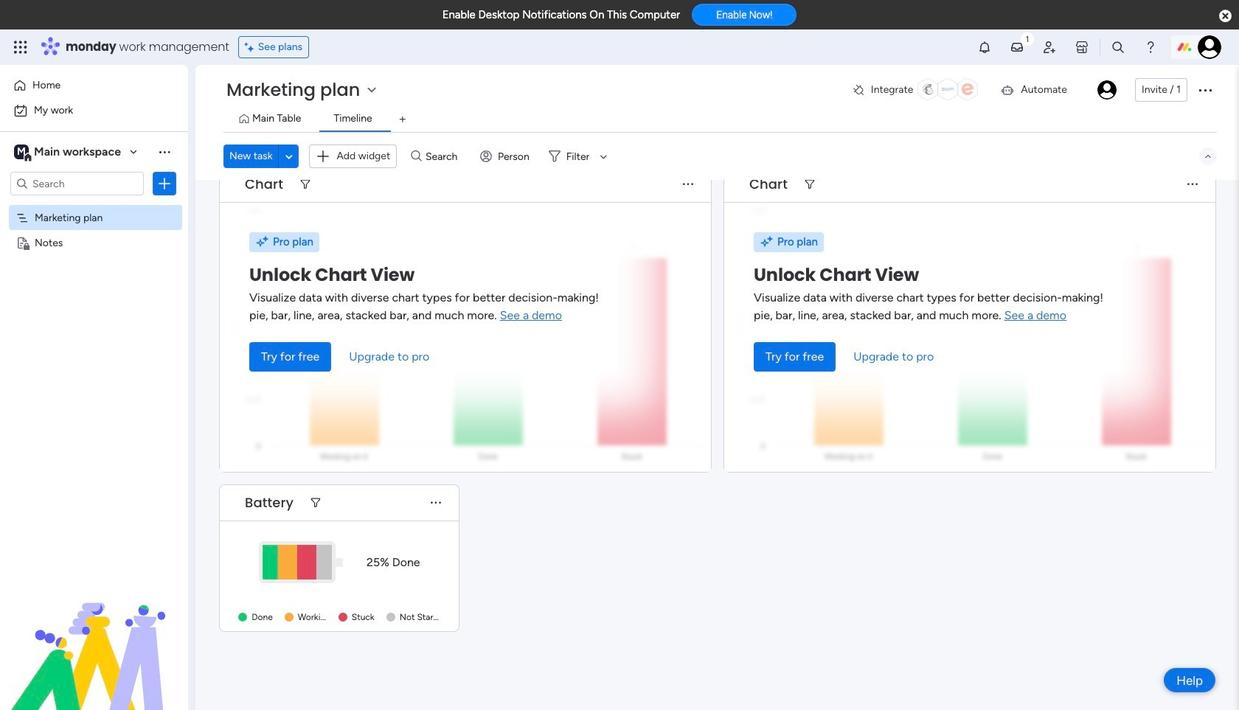 Task type: locate. For each thing, give the bounding box(es) containing it.
private board image
[[15, 235, 30, 249]]

invite members image
[[1043, 40, 1057, 55]]

2 vertical spatial option
[[0, 204, 188, 207]]

kendall parks image
[[1198, 35, 1222, 59], [1098, 80, 1117, 100]]

monday marketplace image
[[1075, 40, 1090, 55]]

option
[[9, 74, 179, 97], [9, 99, 179, 122], [0, 204, 188, 207]]

1 vertical spatial more dots image
[[431, 498, 441, 509]]

tab
[[391, 108, 414, 131]]

1 image
[[1021, 30, 1034, 47]]

search everything image
[[1111, 40, 1126, 55]]

list box
[[0, 202, 188, 454]]

Search in workspace field
[[31, 175, 123, 192]]

workspace selection element
[[14, 143, 123, 162]]

0 vertical spatial more dots image
[[1188, 179, 1198, 190]]

main content
[[196, 0, 1240, 711]]

tab list
[[224, 108, 1217, 132]]

more dots image
[[1188, 179, 1198, 190], [431, 498, 441, 509]]

1 vertical spatial kendall parks image
[[1098, 80, 1117, 100]]

workspace image
[[14, 144, 29, 160]]

kendall parks image down dapulse close image
[[1198, 35, 1222, 59]]

None field
[[241, 175, 287, 194], [746, 175, 792, 194], [241, 494, 297, 513], [241, 175, 287, 194], [746, 175, 792, 194], [241, 494, 297, 513]]

1 horizontal spatial more dots image
[[1188, 179, 1198, 190]]

kendall parks image down the search everything image
[[1098, 80, 1117, 100]]

help image
[[1144, 40, 1158, 55]]

lottie animation image
[[0, 561, 188, 711]]

1 horizontal spatial kendall parks image
[[1198, 35, 1222, 59]]

dapulse close image
[[1220, 9, 1232, 24]]

collapse image
[[1203, 151, 1214, 162]]



Task type: vqa. For each thing, say whether or not it's contained in the screenshot.
the top This
no



Task type: describe. For each thing, give the bounding box(es) containing it.
arrow down image
[[595, 148, 613, 165]]

see plans image
[[245, 39, 258, 55]]

select product image
[[13, 40, 28, 55]]

v2 search image
[[411, 148, 422, 165]]

options image
[[157, 176, 172, 191]]

add view image
[[400, 114, 406, 125]]

0 horizontal spatial kendall parks image
[[1098, 80, 1117, 100]]

1 vertical spatial option
[[9, 99, 179, 122]]

0 vertical spatial option
[[9, 74, 179, 97]]

angle down image
[[286, 151, 293, 162]]

lottie animation element
[[0, 561, 188, 711]]

0 vertical spatial kendall parks image
[[1198, 35, 1222, 59]]

more dots image
[[683, 179, 694, 190]]

options image
[[1197, 81, 1214, 99]]

update feed image
[[1010, 40, 1025, 55]]

Search field
[[422, 146, 466, 167]]

0 horizontal spatial more dots image
[[431, 498, 441, 509]]

notifications image
[[978, 40, 992, 55]]

workspace options image
[[157, 144, 172, 159]]



